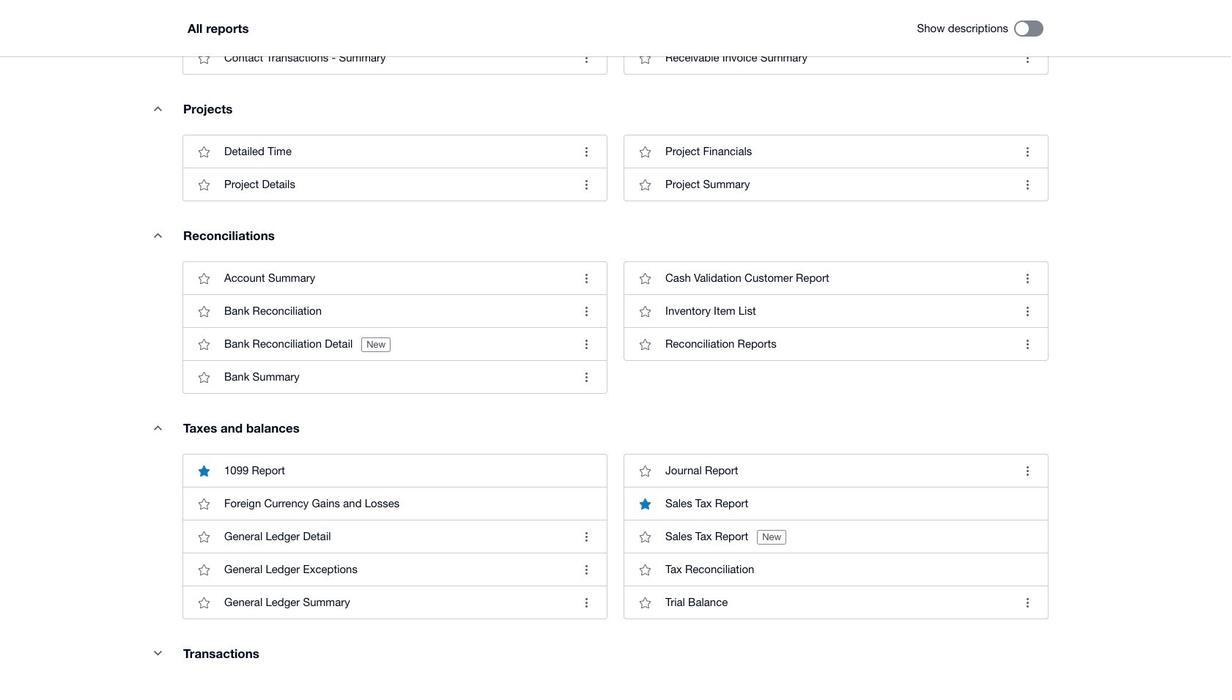 Task type: vqa. For each thing, say whether or not it's contained in the screenshot.
the bottommost The Remove Favorite icon
yes



Task type: locate. For each thing, give the bounding box(es) containing it.
favorite image
[[189, 137, 218, 167], [630, 137, 660, 167], [189, 170, 218, 200], [630, 170, 660, 200], [189, 264, 218, 293], [630, 297, 660, 326], [630, 457, 660, 486], [630, 523, 660, 552], [630, 556, 660, 585], [189, 589, 218, 618]]

2 expand report group image from the top
[[143, 414, 172, 443]]

more options image
[[572, 43, 601, 73], [572, 137, 601, 167], [1013, 137, 1042, 167], [572, 264, 601, 293], [572, 297, 601, 326], [572, 330, 601, 359], [572, 556, 601, 585]]

1 vertical spatial expand report group image
[[143, 414, 172, 443]]

0 vertical spatial expand report group image
[[143, 221, 172, 250]]

collapse report group image
[[143, 639, 172, 669]]

more options image
[[1013, 43, 1042, 73], [572, 170, 601, 200], [1013, 170, 1042, 200], [572, 363, 601, 392], [572, 523, 601, 552], [572, 589, 601, 618]]

expand report group image
[[143, 221, 172, 250], [143, 414, 172, 443]]

favorite image
[[189, 43, 218, 73], [630, 43, 660, 73], [630, 264, 660, 293], [189, 297, 218, 326], [189, 330, 218, 359], [630, 330, 660, 359], [189, 363, 218, 392], [189, 490, 218, 519], [189, 523, 218, 552], [189, 556, 218, 585], [630, 589, 660, 618]]



Task type: describe. For each thing, give the bounding box(es) containing it.
expand report group image
[[143, 94, 172, 123]]

remove favorite image
[[630, 490, 660, 519]]

1 expand report group image from the top
[[143, 221, 172, 250]]

remove favorite image
[[189, 457, 218, 486]]



